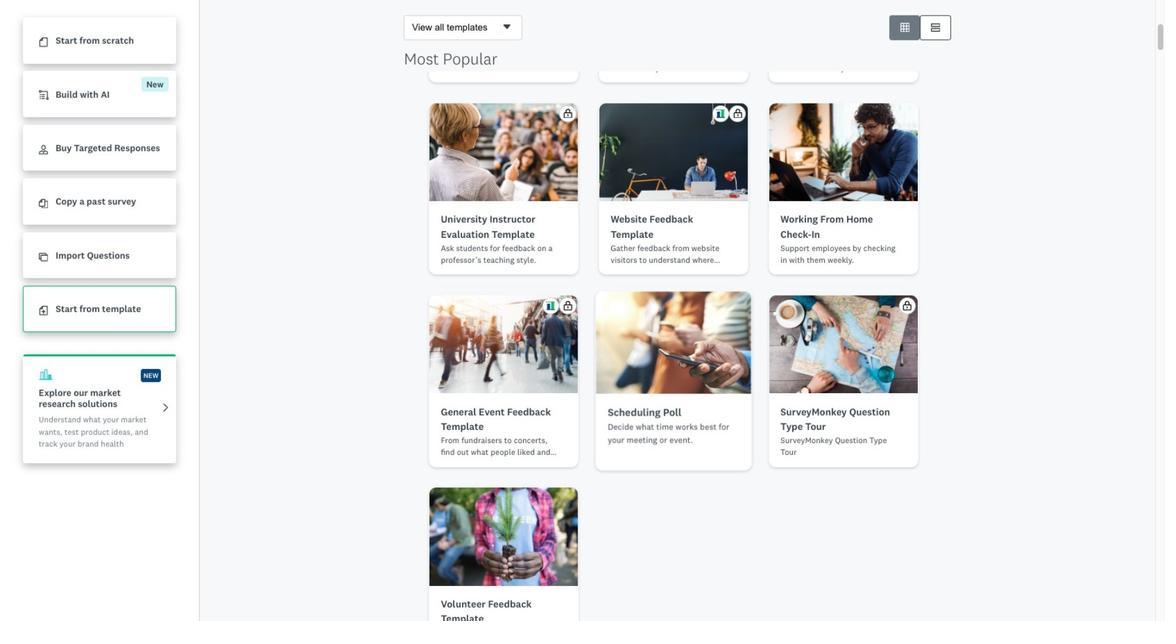 Task type: vqa. For each thing, say whether or not it's contained in the screenshot.
TextboxMultiple image on the right of the page
yes



Task type: locate. For each thing, give the bounding box(es) containing it.
user image
[[39, 145, 48, 155]]

document image
[[39, 38, 48, 47]]

documentplus image
[[39, 306, 48, 316]]

lock image
[[564, 109, 573, 118], [734, 109, 743, 118], [564, 301, 573, 311], [903, 301, 913, 311]]

grid image
[[901, 23, 910, 32]]

working from home check-in image
[[770, 103, 918, 202]]

scheduling poll image
[[599, 295, 749, 394]]



Task type: describe. For each thing, give the bounding box(es) containing it.
website feedback template image
[[600, 103, 748, 202]]

textboxmultiple image
[[932, 23, 941, 32]]

volunteer feedback template image
[[430, 488, 579, 586]]

surveymonkey question type tour image
[[770, 296, 918, 394]]

university instructor evaluation template image
[[430, 103, 579, 202]]

general event feedback template image
[[430, 296, 579, 394]]

documentclone image
[[39, 199, 48, 208]]

clone image
[[39, 253, 48, 262]]

chevronright image
[[161, 403, 170, 413]]



